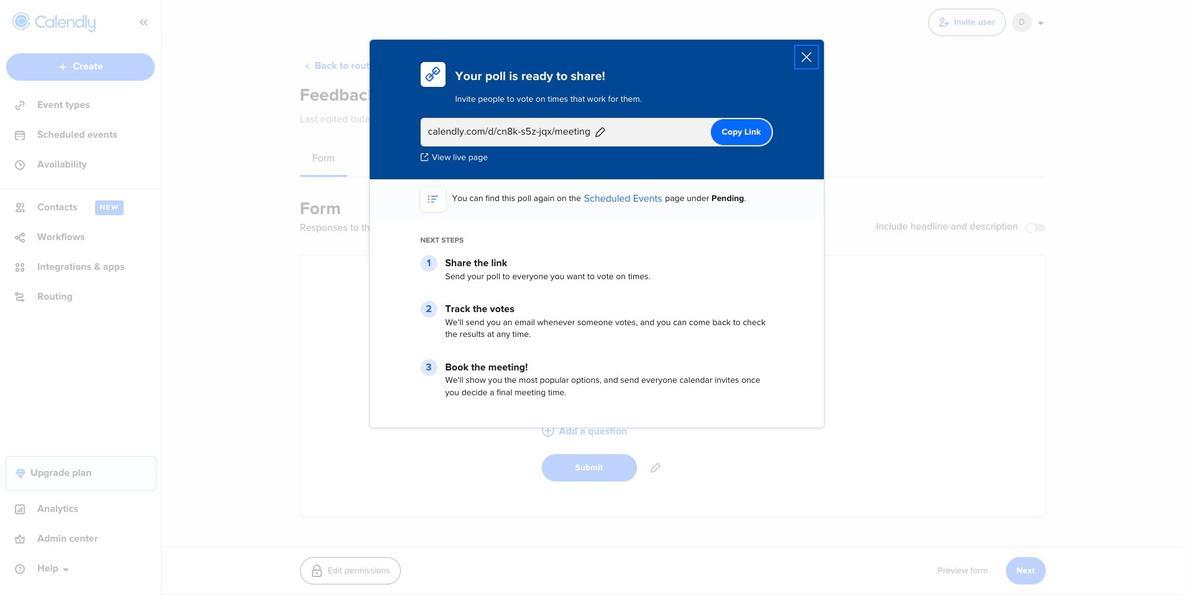 Task type: vqa. For each thing, say whether or not it's contained in the screenshot.
THE MAIN NAVIGATION element
yes



Task type: locate. For each thing, give the bounding box(es) containing it.
main navigation element
[[0, 0, 162, 596]]



Task type: describe. For each thing, give the bounding box(es) containing it.
calendly image
[[35, 15, 96, 32]]



